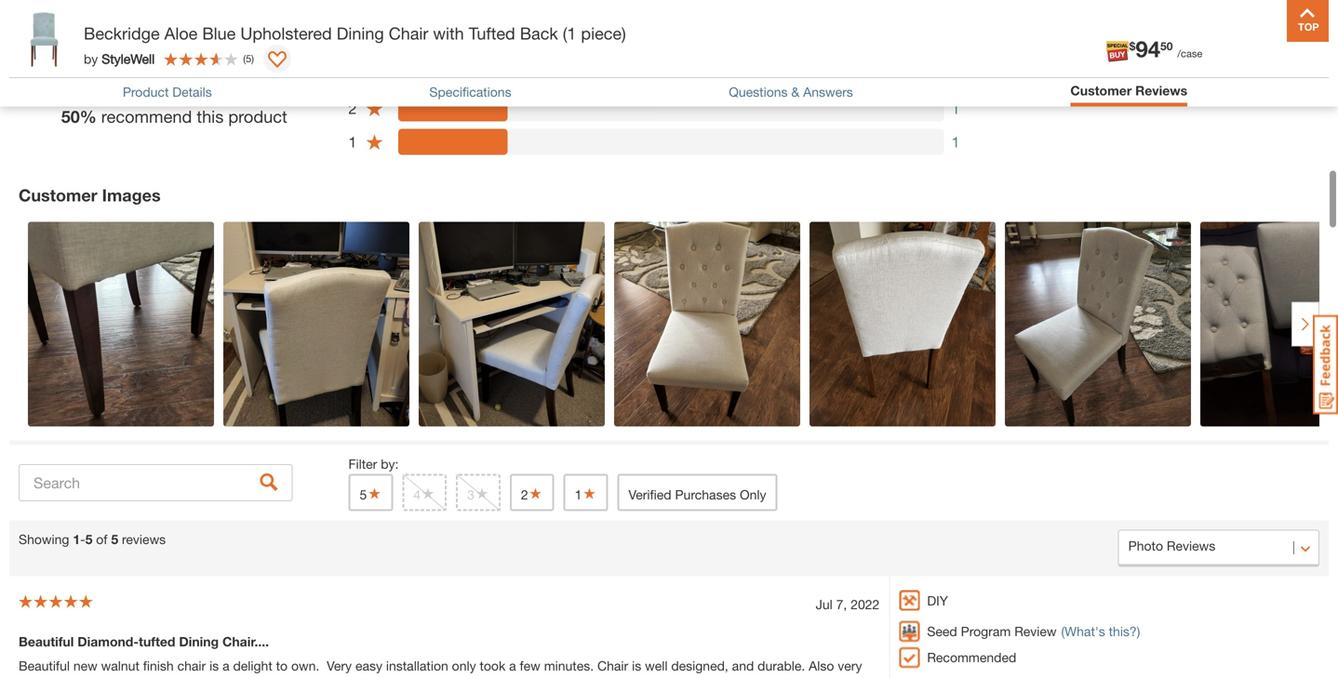 Task type: vqa. For each thing, say whether or not it's contained in the screenshot.
"button"
yes



Task type: describe. For each thing, give the bounding box(es) containing it.
0 vertical spatial dining
[[337, 23, 384, 43]]

designed,
[[671, 659, 729, 674]]

easy
[[355, 659, 383, 674]]

installation
[[386, 659, 448, 674]]

(what's this?) link
[[1062, 622, 1140, 642]]

padded
[[92, 678, 137, 678]]

chair inside the beautiful diamond-tufted dining chair.... beautiful new walnut finish chair is a delight to own.  very easy installation only took a few minutes. chair is well designed, and durable. also very comfortable padded in a biscuit beige colored fabric. love the button tufting which is one of my all-time favorite details.  the overall design i
[[598, 659, 628, 674]]

3.6
[[61, 29, 139, 95]]

2 horizontal spatial is
[[632, 659, 641, 674]]

blue
[[202, 23, 236, 43]]

recommend
[[101, 107, 192, 127]]

1 inside button
[[575, 487, 582, 503]]

5 button
[[349, 474, 393, 512]]

(
[[243, 53, 246, 65]]

durable.
[[758, 659, 805, 674]]

review for write a review
[[1165, 65, 1223, 85]]

write a review
[[1105, 65, 1223, 85]]

comfortable
[[19, 678, 89, 678]]

0
[[952, 66, 960, 84]]

love
[[333, 678, 361, 678]]

&
[[791, 84, 800, 100]]

star symbol image for 3
[[475, 487, 489, 500]]

50 inside $ 94 50
[[1161, 40, 1173, 53]]

a left the few
[[509, 659, 516, 674]]

this
[[197, 107, 224, 127]]

the
[[364, 678, 383, 678]]

a down finish
[[154, 678, 162, 678]]

only
[[452, 659, 476, 674]]

$
[[1130, 40, 1136, 53]]

94
[[1136, 35, 1161, 62]]

well
[[645, 659, 668, 674]]

by:
[[381, 457, 399, 472]]

5 inside 5 button
[[360, 487, 367, 503]]

filter
[[349, 457, 377, 472]]

purchases
[[675, 487, 736, 503]]

5 right out
[[187, 70, 195, 86]]

display image
[[268, 51, 287, 70]]

biscuit
[[165, 678, 205, 678]]

very
[[327, 659, 352, 674]]

the
[[723, 678, 745, 678]]

and
[[732, 659, 754, 674]]

few
[[520, 659, 541, 674]]

details
[[172, 84, 212, 100]]

new
[[73, 659, 98, 674]]

diy
[[927, 593, 948, 609]]

seed
[[927, 624, 957, 640]]

product
[[228, 107, 287, 127]]

/case
[[1178, 47, 1203, 60]]

dining inside the beautiful diamond-tufted dining chair.... beautiful new walnut finish chair is a delight to own.  very easy installation only took a few minutes. chair is well designed, and durable. also very comfortable padded in a biscuit beige colored fabric. love the button tufting which is one of my all-time favorite details.  the overall design i
[[179, 634, 219, 650]]

very
[[838, 659, 862, 674]]

star icon image for 4
[[366, 32, 384, 51]]

upholstered
[[240, 23, 332, 43]]

0 horizontal spatial of
[[96, 532, 107, 547]]

questions
[[729, 84, 788, 100]]

with
[[433, 23, 464, 43]]

50 % recommend this product
[[61, 107, 287, 127]]

product image image
[[14, 9, 74, 70]]

one
[[519, 678, 541, 678]]

0 horizontal spatial is
[[209, 659, 219, 674]]

stylewell
[[102, 51, 155, 66]]

customer reviews
[[1071, 83, 1188, 98]]

a inside button
[[1151, 65, 1161, 85]]

in
[[141, 678, 151, 678]]

beige
[[208, 678, 242, 678]]

to
[[276, 659, 288, 674]]

diamond-
[[77, 634, 139, 650]]

star icon image for 1
[[366, 133, 384, 151]]

product details
[[123, 84, 212, 100]]

2022
[[851, 597, 880, 613]]

a up beige on the left of the page
[[223, 659, 230, 674]]

%
[[80, 107, 97, 127]]

only
[[740, 487, 766, 503]]

1 horizontal spatial of
[[172, 70, 183, 86]]

2 button
[[510, 474, 554, 512]]

2 beautiful from the top
[[19, 659, 70, 674]]

Search text field
[[19, 465, 293, 502]]

-
[[80, 532, 85, 547]]

jul 7, 2022
[[816, 597, 880, 613]]

star symbol image for 4
[[421, 487, 436, 500]]

showing
[[19, 532, 69, 547]]

)
[[251, 53, 254, 65]]

0 horizontal spatial 50
[[61, 107, 80, 127]]

write a review button
[[1071, 56, 1257, 94]]

jul
[[816, 597, 833, 613]]

fabric.
[[293, 678, 329, 678]]

tufting
[[428, 678, 465, 678]]

star symbol image for 5
[[367, 487, 382, 500]]



Task type: locate. For each thing, give the bounding box(es) containing it.
4 star icon image from the top
[[366, 133, 384, 151]]

0 horizontal spatial dining
[[179, 634, 219, 650]]

0 horizontal spatial chair
[[389, 23, 428, 43]]

star icon image for 2
[[366, 99, 384, 118]]

1 horizontal spatial customer
[[1071, 83, 1132, 98]]

of left my on the bottom of the page
[[545, 678, 556, 678]]

1 beautiful from the top
[[19, 634, 74, 650]]

answers
[[803, 84, 853, 100]]

50 left /case
[[1161, 40, 1173, 53]]

3 button
[[456, 474, 501, 512]]

3
[[349, 66, 357, 84], [467, 487, 475, 503]]

by
[[84, 51, 98, 66]]

1 horizontal spatial 3
[[467, 487, 475, 503]]

4 star symbol image from the left
[[528, 487, 543, 500]]

0 vertical spatial review
[[1165, 65, 1223, 85]]

feedback link image
[[1313, 315, 1338, 415]]

star symbol image inside 3 button
[[475, 487, 489, 500]]

of right out
[[172, 70, 183, 86]]

2 vertical spatial of
[[545, 678, 556, 678]]

top button
[[1287, 0, 1329, 42]]

3 right 4 button
[[467, 487, 475, 503]]

0 vertical spatial chair
[[389, 23, 428, 43]]

1 vertical spatial customer
[[19, 185, 97, 205]]

is up beige on the left of the page
[[209, 659, 219, 674]]

review down /case
[[1165, 65, 1223, 85]]

chair up time
[[598, 659, 628, 674]]

button
[[386, 678, 424, 678]]

1 vertical spatial review
[[1015, 624, 1057, 640]]

1 horizontal spatial 2
[[521, 487, 528, 503]]

colored
[[245, 678, 289, 678]]

delight
[[233, 659, 272, 674]]

back
[[520, 23, 558, 43]]

piece)
[[581, 23, 626, 43]]

1 horizontal spatial chair
[[598, 659, 628, 674]]

1 vertical spatial beautiful
[[19, 659, 70, 674]]

review inside button
[[1165, 65, 1223, 85]]

dining
[[337, 23, 384, 43], [179, 634, 219, 650]]

beautiful diamond-tufted dining chair.... beautiful new walnut finish chair is a delight to own.  very easy installation only took a few minutes. chair is well designed, and durable. also very comfortable padded in a biscuit beige colored fabric. love the button tufting which is one of my all-time favorite details.  the overall design i
[[19, 634, 876, 678]]

dining up chair
[[179, 634, 219, 650]]

review left (what's
[[1015, 624, 1057, 640]]

reviews down (
[[198, 70, 244, 86]]

4 right upholstered
[[349, 33, 357, 50]]

$ 94 50
[[1130, 35, 1173, 62]]

this?)
[[1109, 624, 1140, 640]]

star symbol image left 1 button
[[528, 487, 543, 500]]

questions & answers
[[729, 84, 853, 100]]

customer left images
[[19, 185, 97, 205]]

design
[[790, 678, 829, 678]]

0 vertical spatial 50
[[1161, 40, 1173, 53]]

star symbol image
[[582, 487, 597, 500]]

review for seed program review
[[1015, 624, 1057, 640]]

of right -
[[96, 532, 107, 547]]

1 vertical spatial chair
[[598, 659, 628, 674]]

1 horizontal spatial dining
[[337, 23, 384, 43]]

aloe
[[164, 23, 198, 43]]

program
[[961, 624, 1011, 640]]

5 down filter
[[360, 487, 367, 503]]

3 star symbol image from the left
[[475, 487, 489, 500]]

a
[[1151, 65, 1161, 85], [223, 659, 230, 674], [509, 659, 516, 674], [154, 678, 162, 678]]

50 down 3.6 on the top
[[61, 107, 80, 127]]

0 horizontal spatial review
[[1015, 624, 1057, 640]]

specifications
[[429, 84, 511, 100]]

star symbol image left 3 button
[[421, 487, 436, 500]]

0 vertical spatial customer
[[1071, 83, 1132, 98]]

5 left display icon
[[246, 53, 251, 65]]

2 down beckridge aloe blue upholstered dining chair with tufted back (1 piece)
[[349, 100, 357, 117]]

2
[[349, 100, 357, 117], [521, 487, 528, 503]]

beckridge aloe blue upholstered dining chair with tufted back (1 piece)
[[84, 23, 626, 43]]

star symbol image down filter by:
[[367, 487, 382, 500]]

of
[[172, 70, 183, 86], [96, 532, 107, 547], [545, 678, 556, 678]]

5 right 'showing'
[[85, 532, 92, 547]]

4 inside button
[[413, 487, 421, 503]]

is up favorite
[[632, 659, 641, 674]]

1 horizontal spatial 4
[[413, 487, 421, 503]]

1 horizontal spatial review
[[1165, 65, 1223, 85]]

1 vertical spatial dining
[[179, 634, 219, 650]]

seed program review
[[927, 624, 1057, 640]]

beautiful
[[19, 634, 74, 650], [19, 659, 70, 674]]

star symbol image
[[367, 487, 382, 500], [421, 487, 436, 500], [475, 487, 489, 500], [528, 487, 543, 500]]

(what's this?)
[[1062, 624, 1140, 640]]

star icon image
[[366, 32, 384, 51], [366, 66, 384, 84], [366, 99, 384, 118], [366, 133, 384, 151]]

showing 1 - 5 of 5 reviews
[[19, 532, 166, 547]]

which
[[468, 678, 503, 678]]

0 vertical spatial 2
[[349, 100, 357, 117]]

verified
[[629, 487, 672, 503]]

customer down $
[[1071, 83, 1132, 98]]

favorite
[[628, 678, 671, 678]]

0 vertical spatial reviews
[[198, 70, 244, 86]]

by stylewell
[[84, 51, 155, 66]]

0 horizontal spatial 4
[[349, 33, 357, 50]]

0 vertical spatial of
[[172, 70, 183, 86]]

5 right -
[[111, 532, 118, 547]]

is left one
[[506, 678, 516, 678]]

2 star icon image from the top
[[366, 66, 384, 84]]

1 horizontal spatial reviews
[[198, 70, 244, 86]]

chair left with
[[389, 23, 428, 43]]

3 star icon image from the top
[[366, 99, 384, 118]]

(1
[[563, 23, 576, 43]]

star icon image for 3
[[366, 66, 384, 84]]

star symbol image inside 5 button
[[367, 487, 382, 500]]

0 horizontal spatial customer
[[19, 185, 97, 205]]

recommended
[[927, 650, 1017, 666]]

0 vertical spatial beautiful
[[19, 634, 74, 650]]

star symbol image for 2
[[528, 487, 543, 500]]

(what's
[[1062, 624, 1105, 640]]

1 button
[[564, 474, 608, 512]]

1 vertical spatial reviews
[[122, 532, 166, 547]]

7,
[[836, 597, 847, 613]]

1 vertical spatial 3
[[467, 487, 475, 503]]

0 horizontal spatial 2
[[349, 100, 357, 117]]

of inside the beautiful diamond-tufted dining chair.... beautiful new walnut finish chair is a delight to own.  very easy installation only took a few minutes. chair is well designed, and durable. also very comfortable padded in a biscuit beige colored fabric. love the button tufting which is one of my all-time favorite details.  the overall design i
[[545, 678, 556, 678]]

a down $ 94 50
[[1151, 65, 1161, 85]]

1 vertical spatial 50
[[61, 107, 80, 127]]

4 right 5 button
[[413, 487, 421, 503]]

1 star icon image from the top
[[366, 32, 384, 51]]

time
[[599, 678, 624, 678]]

3 down beckridge aloe blue upholstered dining chair with tufted back (1 piece)
[[349, 66, 357, 84]]

overall
[[749, 678, 787, 678]]

customer images
[[19, 185, 161, 205]]

4 button
[[402, 474, 447, 512]]

50
[[1161, 40, 1173, 53], [61, 107, 80, 127]]

1 vertical spatial 2
[[521, 487, 528, 503]]

out of 5 reviews
[[148, 70, 244, 86]]

1 horizontal spatial is
[[506, 678, 516, 678]]

dining right upholstered
[[337, 23, 384, 43]]

took
[[480, 659, 506, 674]]

all-
[[581, 678, 599, 678]]

chair
[[177, 659, 206, 674]]

1 vertical spatial of
[[96, 532, 107, 547]]

tufted
[[469, 23, 515, 43]]

star symbol image inside 4 button
[[421, 487, 436, 500]]

star symbol image left 2 button
[[475, 487, 489, 500]]

2 inside button
[[521, 487, 528, 503]]

write
[[1105, 65, 1147, 85]]

my
[[560, 678, 577, 678]]

2 star symbol image from the left
[[421, 487, 436, 500]]

( 5 )
[[243, 53, 254, 65]]

0 horizontal spatial reviews
[[122, 532, 166, 547]]

3 inside button
[[467, 487, 475, 503]]

2 right 3 button
[[521, 487, 528, 503]]

customer reviews button
[[1071, 83, 1188, 102], [1071, 83, 1188, 98]]

customer
[[1071, 83, 1132, 98], [19, 185, 97, 205]]

walnut
[[101, 659, 139, 674]]

0 vertical spatial 3
[[349, 66, 357, 84]]

1 star symbol image from the left
[[367, 487, 382, 500]]

review
[[1165, 65, 1223, 85], [1015, 624, 1057, 640]]

reviews
[[1136, 83, 1188, 98]]

chair
[[389, 23, 428, 43], [598, 659, 628, 674]]

is
[[209, 659, 219, 674], [632, 659, 641, 674], [506, 678, 516, 678]]

chair....
[[222, 634, 269, 650]]

1 horizontal spatial 50
[[1161, 40, 1173, 53]]

verified purchases only
[[629, 487, 766, 503]]

also
[[809, 659, 834, 674]]

0 horizontal spatial 3
[[349, 66, 357, 84]]

1 vertical spatial 4
[[413, 487, 421, 503]]

0 vertical spatial 4
[[349, 33, 357, 50]]

finish
[[143, 659, 174, 674]]

verified purchases only button
[[617, 474, 778, 512]]

2 horizontal spatial of
[[545, 678, 556, 678]]

filter by:
[[349, 457, 399, 472]]

reviews down the search text box
[[122, 532, 166, 547]]

star symbol image inside 2 button
[[528, 487, 543, 500]]

customer for customer images
[[19, 185, 97, 205]]

specifications button
[[429, 84, 511, 100], [429, 84, 511, 100]]

customer for customer reviews
[[1071, 83, 1132, 98]]

1
[[952, 100, 960, 117], [349, 133, 357, 151], [952, 133, 960, 151], [575, 487, 582, 503], [73, 532, 80, 547]]



